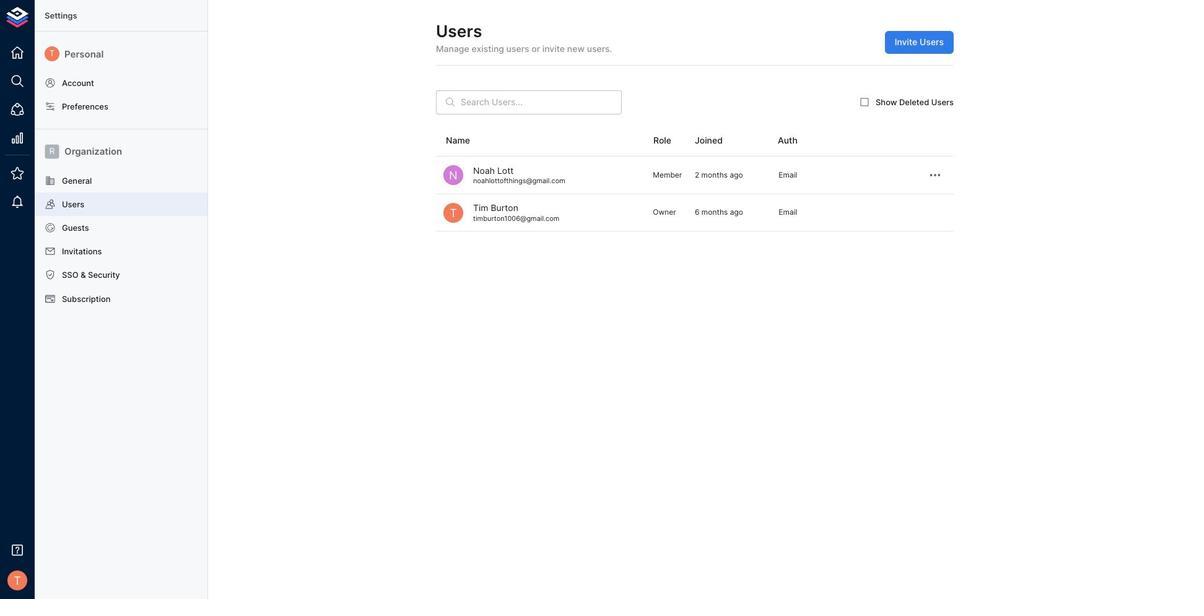 Task type: locate. For each thing, give the bounding box(es) containing it.
Search Users... text field
[[461, 90, 622, 114]]



Task type: vqa. For each thing, say whether or not it's contained in the screenshot.
top This
no



